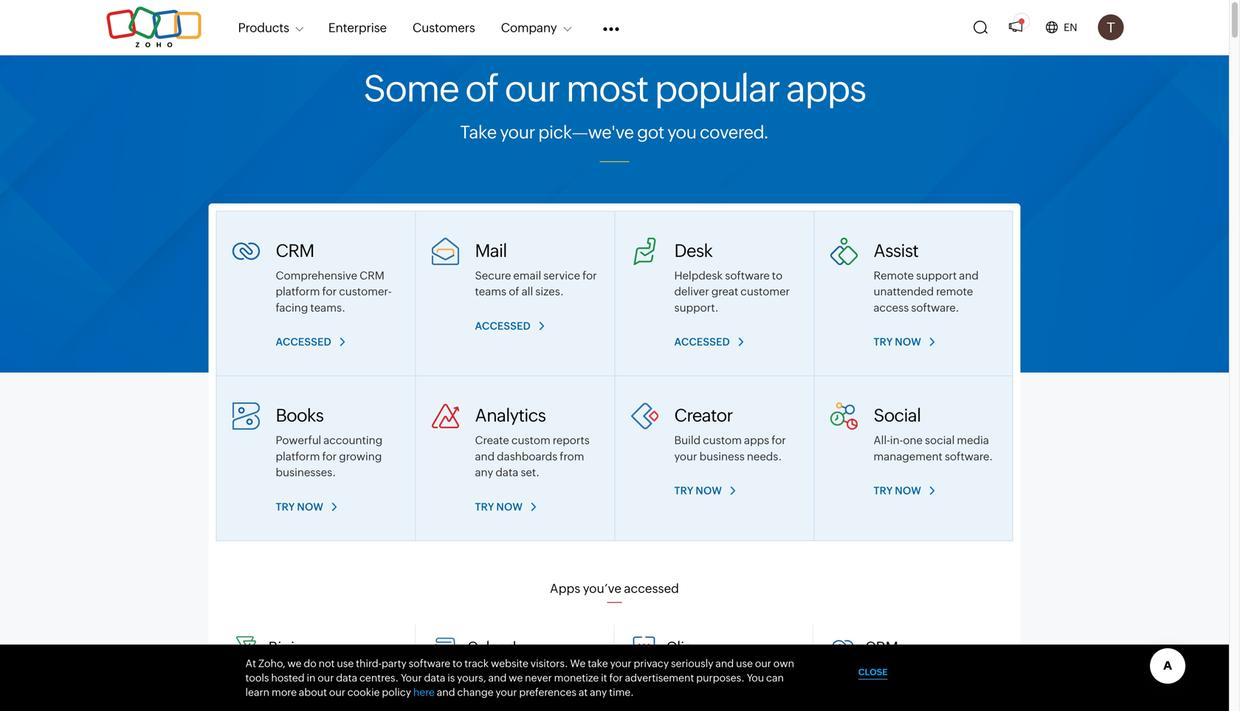 Task type: vqa. For each thing, say whether or not it's contained in the screenshot.
the topmost the both
no



Task type: describe. For each thing, give the bounding box(es) containing it.
creator
[[675, 405, 733, 426]]

desk
[[675, 240, 713, 261]]

remote
[[937, 285, 974, 298]]

for for books
[[322, 450, 337, 463]]

zoho,
[[258, 657, 285, 669]]

our right about
[[329, 686, 346, 698]]

custom for analytics
[[512, 434, 551, 447]]

apps you've accessed
[[550, 581, 679, 596]]

try now for social
[[874, 485, 922, 497]]

products
[[238, 20, 289, 35]]

take
[[588, 657, 608, 669]]

service
[[544, 269, 581, 282]]

crm link
[[829, 632, 1009, 662]]

analytics
[[475, 405, 546, 426]]

helpdesk
[[675, 269, 723, 282]]

never
[[525, 672, 552, 684]]

remote support and unattended remote access software.
[[874, 269, 979, 314]]

assist
[[874, 240, 919, 261]]

management
[[874, 450, 943, 463]]

1 horizontal spatial data
[[424, 672, 446, 684]]

some
[[363, 67, 459, 110]]

at
[[246, 657, 256, 669]]

business
[[700, 450, 745, 463]]

needs.
[[747, 450, 782, 463]]

and down is
[[437, 686, 455, 698]]

in
[[307, 672, 316, 684]]

data inside create custom reports and dashboards from any data set.
[[496, 466, 519, 479]]

advertisement
[[625, 672, 694, 684]]

apps inside build custom apps for your business needs.
[[744, 434, 770, 447]]

calendar
[[467, 639, 530, 656]]

time.
[[609, 686, 634, 698]]

own
[[774, 657, 795, 669]]

great
[[712, 285, 739, 298]]

platform for books
[[276, 450, 320, 463]]

email
[[514, 269, 541, 282]]

all
[[522, 285, 533, 298]]

try now for books
[[276, 501, 324, 513]]

your right the take
[[500, 122, 535, 143]]

you
[[747, 672, 764, 684]]

here
[[413, 686, 435, 698]]

accessed for crm
[[276, 336, 332, 348]]

2 use from the left
[[736, 657, 753, 669]]

0 horizontal spatial crm
[[276, 240, 314, 261]]

create custom reports and dashboards from any data set.
[[475, 434, 590, 479]]

track
[[465, 657, 489, 669]]

any for data
[[475, 466, 494, 479]]

your inside at zoho, we do not use third-party software to track website visitors. we take your privacy seriously and use our own tools hosted in our data centres. your data is yours, and we never monetize it for advertisement purposes. you can learn more about our cookie policy
[[610, 657, 632, 669]]

policy
[[382, 686, 411, 698]]

customers link
[[413, 11, 475, 43]]

learn
[[246, 686, 270, 698]]

dashboards
[[497, 450, 558, 463]]

and down website
[[488, 672, 507, 684]]

customers
[[413, 20, 475, 35]]

hosted
[[271, 672, 305, 684]]

try now for creator
[[675, 485, 722, 497]]

try for books
[[276, 501, 295, 513]]

now for social
[[895, 485, 922, 497]]

any for time.
[[590, 686, 607, 698]]

teams.
[[310, 301, 346, 314]]

here and change your preferences at any time.
[[413, 686, 634, 698]]

businesses.
[[276, 466, 336, 479]]

do
[[304, 657, 317, 669]]

popular
[[655, 67, 780, 110]]

bigin link
[[232, 632, 411, 662]]

take your pick—we've got you covered.
[[460, 122, 769, 143]]

cookie
[[348, 686, 380, 698]]

1 vertical spatial we
[[509, 672, 523, 684]]

0 horizontal spatial of
[[465, 67, 498, 110]]

now for creator
[[696, 485, 722, 497]]

support.
[[675, 301, 719, 314]]

company
[[501, 20, 557, 35]]

and up purposes. on the bottom right
[[716, 657, 734, 669]]

unattended
[[874, 285, 934, 298]]

helpdesk software to deliver great customer support.
[[675, 269, 790, 314]]

crm inside the comprehensive crm platform for customer- facing teams.
[[360, 269, 385, 282]]

all-
[[874, 434, 891, 447]]

preferences
[[519, 686, 577, 698]]

0 horizontal spatial data
[[336, 672, 358, 684]]

create
[[475, 434, 509, 447]]

customer-
[[339, 285, 392, 298]]

you
[[668, 122, 697, 143]]

our down not
[[318, 672, 334, 684]]

change
[[457, 686, 494, 698]]

more
[[272, 686, 297, 698]]

1 use from the left
[[337, 657, 354, 669]]

enterprise
[[328, 20, 387, 35]]

cliq
[[666, 639, 694, 656]]

reports
[[553, 434, 590, 447]]

social
[[874, 405, 921, 426]]

one
[[903, 434, 923, 447]]

facing
[[276, 301, 308, 314]]

to inside at zoho, we do not use third-party software to track website visitors. we take your privacy seriously and use our own tools hosted in our data centres. your data is yours, and we never monetize it for advertisement purposes. you can learn more about our cookie policy
[[453, 657, 463, 669]]

is
[[448, 672, 455, 684]]

take
[[460, 122, 497, 143]]

party
[[382, 657, 407, 669]]

in-
[[891, 434, 903, 447]]

privacy
[[634, 657, 669, 669]]

access
[[874, 301, 909, 314]]

set.
[[521, 466, 540, 479]]



Task type: locate. For each thing, give the bounding box(es) containing it.
and
[[960, 269, 979, 282], [475, 450, 495, 463], [716, 657, 734, 669], [488, 672, 507, 684], [437, 686, 455, 698]]

not
[[319, 657, 335, 669]]

1 vertical spatial apps
[[744, 434, 770, 447]]

2 vertical spatial crm
[[866, 639, 899, 656]]

0 vertical spatial crm
[[276, 240, 314, 261]]

custom up dashboards
[[512, 434, 551, 447]]

of left all
[[509, 285, 520, 298]]

try for social
[[874, 485, 893, 497]]

0 horizontal spatial to
[[453, 657, 463, 669]]

accessed down support.
[[675, 336, 730, 348]]

1 horizontal spatial any
[[590, 686, 607, 698]]

0 vertical spatial apps
[[787, 67, 866, 110]]

crm up comprehensive in the top left of the page
[[276, 240, 314, 261]]

any inside create custom reports and dashboards from any data set.
[[475, 466, 494, 479]]

0 vertical spatial to
[[772, 269, 783, 282]]

accessed for desk
[[675, 336, 730, 348]]

your
[[500, 122, 535, 143], [675, 450, 698, 463], [610, 657, 632, 669], [496, 686, 517, 698]]

try now down management
[[874, 485, 922, 497]]

any right at
[[590, 686, 607, 698]]

0 vertical spatial of
[[465, 67, 498, 110]]

2 horizontal spatial crm
[[866, 639, 899, 656]]

and inside create custom reports and dashboards from any data set.
[[475, 450, 495, 463]]

try for assist
[[874, 336, 893, 348]]

and down the "create"
[[475, 450, 495, 463]]

1 horizontal spatial apps
[[787, 67, 866, 110]]

try now for analytics
[[475, 501, 523, 513]]

1 vertical spatial platform
[[276, 450, 320, 463]]

data up cookie
[[336, 672, 358, 684]]

accessed down 'facing'
[[276, 336, 332, 348]]

sizes.
[[536, 285, 564, 298]]

now down 'business' on the bottom right
[[696, 485, 722, 497]]

1 vertical spatial crm
[[360, 269, 385, 282]]

remote
[[874, 269, 914, 282]]

0 vertical spatial any
[[475, 466, 494, 479]]

covered.
[[700, 122, 769, 143]]

1 horizontal spatial of
[[509, 285, 520, 298]]

for inside powerful accounting platform for growing businesses.
[[322, 450, 337, 463]]

at
[[579, 686, 588, 698]]

software. down media
[[945, 450, 993, 463]]

seriously
[[671, 657, 714, 669]]

1 horizontal spatial custom
[[703, 434, 742, 447]]

apps
[[550, 581, 581, 596]]

social
[[925, 434, 955, 447]]

any down the "create"
[[475, 466, 494, 479]]

for up needs.
[[772, 434, 786, 447]]

try
[[874, 336, 893, 348], [675, 485, 694, 497], [874, 485, 893, 497], [276, 501, 295, 513], [475, 501, 494, 513]]

software. inside 'all-in-one social media management software.'
[[945, 450, 993, 463]]

for up the teams.
[[322, 285, 337, 298]]

custom for creator
[[703, 434, 742, 447]]

software. for social
[[945, 450, 993, 463]]

got
[[637, 122, 664, 143]]

custom up 'business' on the bottom right
[[703, 434, 742, 447]]

0 vertical spatial we
[[288, 657, 302, 669]]

all-in-one social media management software.
[[874, 434, 993, 463]]

software.
[[912, 301, 960, 314], [945, 450, 993, 463]]

secure email service for teams of all sizes.
[[475, 269, 597, 298]]

for for crm
[[322, 285, 337, 298]]

for right it
[[610, 672, 623, 684]]

1 vertical spatial of
[[509, 285, 520, 298]]

your
[[401, 672, 422, 684]]

tools
[[246, 672, 269, 684]]

1 horizontal spatial to
[[772, 269, 783, 282]]

1 vertical spatial any
[[590, 686, 607, 698]]

platform inside the comprehensive crm platform for customer- facing teams.
[[276, 285, 320, 298]]

yours,
[[457, 672, 486, 684]]

growing
[[339, 450, 382, 463]]

calendar link
[[431, 632, 610, 662]]

now for analytics
[[497, 501, 523, 513]]

enterprise link
[[328, 11, 387, 43]]

for for mail
[[583, 269, 597, 282]]

1 horizontal spatial accessed
[[475, 320, 531, 332]]

now down access
[[895, 336, 922, 348]]

powerful accounting platform for growing businesses.
[[276, 434, 383, 479]]

0 horizontal spatial software
[[409, 657, 451, 669]]

about
[[299, 686, 327, 698]]

your right take
[[610, 657, 632, 669]]

1 horizontal spatial use
[[736, 657, 753, 669]]

try down management
[[874, 485, 893, 497]]

try now
[[874, 336, 922, 348], [675, 485, 722, 497], [874, 485, 922, 497], [276, 501, 324, 513], [475, 501, 523, 513]]

your inside build custom apps for your business needs.
[[675, 450, 698, 463]]

accessed
[[475, 320, 531, 332], [276, 336, 332, 348], [675, 336, 730, 348]]

accessed for mail
[[475, 320, 531, 332]]

1 horizontal spatial crm
[[360, 269, 385, 282]]

0 horizontal spatial we
[[288, 657, 302, 669]]

support
[[917, 269, 957, 282]]

we down website
[[509, 672, 523, 684]]

crm up customer-
[[360, 269, 385, 282]]

teams
[[475, 285, 507, 298]]

now down management
[[895, 485, 922, 497]]

accessed
[[624, 581, 679, 596]]

platform up 'facing'
[[276, 285, 320, 298]]

now
[[895, 336, 922, 348], [696, 485, 722, 497], [895, 485, 922, 497], [297, 501, 324, 513], [497, 501, 523, 513]]

0 horizontal spatial apps
[[744, 434, 770, 447]]

from
[[560, 450, 585, 463]]

for inside the comprehensive crm platform for customer- facing teams.
[[322, 285, 337, 298]]

for inside build custom apps for your business needs.
[[772, 434, 786, 447]]

software. down remote
[[912, 301, 960, 314]]

our
[[505, 67, 560, 110], [755, 657, 772, 669], [318, 672, 334, 684], [329, 686, 346, 698]]

to
[[772, 269, 783, 282], [453, 657, 463, 669]]

for inside at zoho, we do not use third-party software to track website visitors. we take your privacy seriously and use our own tools hosted in our data centres. your data is yours, and we never monetize it for advertisement purposes. you can learn more about our cookie policy
[[610, 672, 623, 684]]

powerful
[[276, 434, 321, 447]]

software up customer
[[725, 269, 770, 282]]

our up you
[[755, 657, 772, 669]]

2 horizontal spatial accessed
[[675, 336, 730, 348]]

1 vertical spatial software.
[[945, 450, 993, 463]]

comprehensive
[[276, 269, 357, 282]]

1 horizontal spatial we
[[509, 672, 523, 684]]

0 horizontal spatial custom
[[512, 434, 551, 447]]

purposes.
[[697, 672, 745, 684]]

0 vertical spatial platform
[[276, 285, 320, 298]]

0 vertical spatial software
[[725, 269, 770, 282]]

comprehensive crm platform for customer- facing teams.
[[276, 269, 392, 314]]

software inside helpdesk software to deliver great customer support.
[[725, 269, 770, 282]]

at zoho, we do not use third-party software to track website visitors. we take your privacy seriously and use our own tools hosted in our data centres. your data is yours, and we never monetize it for advertisement purposes. you can learn more about our cookie policy
[[246, 657, 795, 698]]

use up you
[[736, 657, 753, 669]]

books
[[276, 405, 324, 426]]

try for analytics
[[475, 501, 494, 513]]

accessed down teams
[[475, 320, 531, 332]]

custom inside create custom reports and dashboards from any data set.
[[512, 434, 551, 447]]

try down businesses. in the bottom left of the page
[[276, 501, 295, 513]]

2 custom from the left
[[703, 434, 742, 447]]

of inside 'secure email service for teams of all sizes.'
[[509, 285, 520, 298]]

data left is
[[424, 672, 446, 684]]

here link
[[413, 686, 435, 698]]

for inside 'secure email service for teams of all sizes.'
[[583, 269, 597, 282]]

cliq link
[[630, 632, 809, 662]]

most
[[566, 67, 648, 110]]

website
[[491, 657, 529, 669]]

centres.
[[360, 672, 399, 684]]

third-
[[356, 657, 382, 669]]

build
[[675, 434, 701, 447]]

platform for crm
[[276, 285, 320, 298]]

monetize
[[554, 672, 599, 684]]

platform down powerful
[[276, 450, 320, 463]]

for for creator
[[772, 434, 786, 447]]

your down website
[[496, 686, 517, 698]]

for right service
[[583, 269, 597, 282]]

for down accounting
[[322, 450, 337, 463]]

try now down businesses. in the bottom left of the page
[[276, 501, 324, 513]]

try down access
[[874, 336, 893, 348]]

visitors.
[[531, 657, 568, 669]]

we left do
[[288, 657, 302, 669]]

try now down access
[[874, 336, 922, 348]]

and up remote
[[960, 269, 979, 282]]

try down build
[[675, 485, 694, 497]]

data
[[496, 466, 519, 479], [336, 672, 358, 684], [424, 672, 446, 684]]

you've
[[583, 581, 622, 596]]

your down build
[[675, 450, 698, 463]]

secure
[[475, 269, 511, 282]]

build custom apps for your business needs.
[[675, 434, 786, 463]]

0 horizontal spatial use
[[337, 657, 354, 669]]

custom
[[512, 434, 551, 447], [703, 434, 742, 447]]

try now down 'business' on the bottom right
[[675, 485, 722, 497]]

software up your
[[409, 657, 451, 669]]

platform inside powerful accounting platform for growing businesses.
[[276, 450, 320, 463]]

pick—we've
[[539, 122, 634, 143]]

our down company
[[505, 67, 560, 110]]

close
[[859, 667, 888, 677]]

custom inside build custom apps for your business needs.
[[703, 434, 742, 447]]

and inside remote support and unattended remote access software.
[[960, 269, 979, 282]]

we
[[570, 657, 586, 669]]

0 horizontal spatial accessed
[[276, 336, 332, 348]]

try now down set.
[[475, 501, 523, 513]]

2 horizontal spatial data
[[496, 466, 519, 479]]

use right not
[[337, 657, 354, 669]]

data left set.
[[496, 466, 519, 479]]

of up the take
[[465, 67, 498, 110]]

deliver
[[675, 285, 710, 298]]

2 platform from the top
[[276, 450, 320, 463]]

for
[[583, 269, 597, 282], [322, 285, 337, 298], [772, 434, 786, 447], [322, 450, 337, 463], [610, 672, 623, 684]]

accounting
[[324, 434, 383, 447]]

1 vertical spatial to
[[453, 657, 463, 669]]

now down businesses. in the bottom left of the page
[[297, 501, 324, 513]]

try for creator
[[675, 485, 694, 497]]

1 custom from the left
[[512, 434, 551, 447]]

customer
[[741, 285, 790, 298]]

crm up close
[[866, 639, 899, 656]]

try down the "create"
[[475, 501, 494, 513]]

now for assist
[[895, 336, 922, 348]]

now down set.
[[497, 501, 523, 513]]

try now for assist
[[874, 336, 922, 348]]

0 vertical spatial software.
[[912, 301, 960, 314]]

to up customer
[[772, 269, 783, 282]]

to inside helpdesk software to deliver great customer support.
[[772, 269, 783, 282]]

1 platform from the top
[[276, 285, 320, 298]]

software. for assist
[[912, 301, 960, 314]]

to up is
[[453, 657, 463, 669]]

software. inside remote support and unattended remote access software.
[[912, 301, 960, 314]]

software
[[725, 269, 770, 282], [409, 657, 451, 669]]

of
[[465, 67, 498, 110], [509, 285, 520, 298]]

it
[[601, 672, 607, 684]]

now for books
[[297, 501, 324, 513]]

en
[[1064, 21, 1078, 33]]

0 horizontal spatial any
[[475, 466, 494, 479]]

1 horizontal spatial software
[[725, 269, 770, 282]]

software inside at zoho, we do not use third-party software to track website visitors. we take your privacy seriously and use our own tools hosted in our data centres. your data is yours, and we never monetize it for advertisement purposes. you can learn more about our cookie policy
[[409, 657, 451, 669]]

1 vertical spatial software
[[409, 657, 451, 669]]

terry turtle image
[[1099, 14, 1124, 40]]

some of our most popular apps
[[363, 67, 866, 110]]



